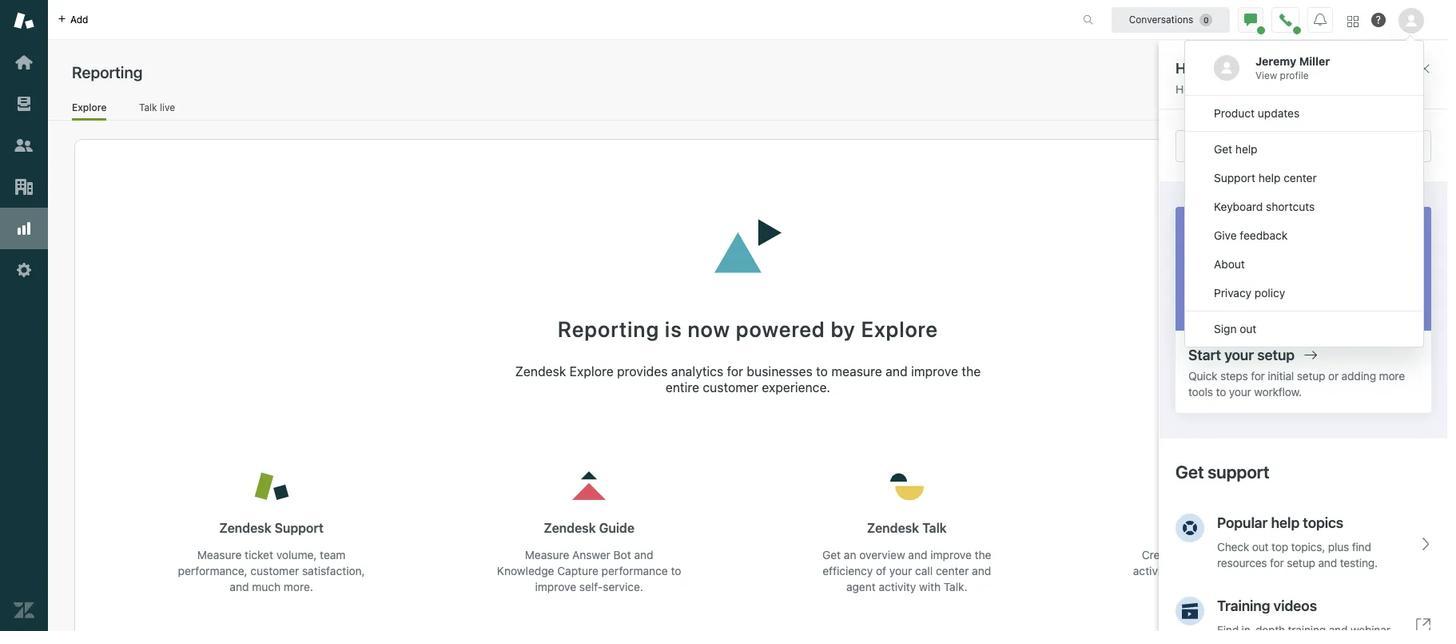 Task type: locate. For each thing, give the bounding box(es) containing it.
and down the reports
[[1174, 564, 1193, 578]]

0 vertical spatial support
[[1214, 171, 1256, 185]]

create
[[1142, 548, 1176, 562]]

measure inside measure ticket volume, team performance, customer satisfaction, and much more.
[[197, 548, 242, 562]]

zendesk for zendesk talk
[[867, 521, 919, 535]]

improve
[[911, 365, 958, 379], [931, 548, 972, 562], [535, 580, 576, 594]]

team
[[320, 548, 346, 562]]

the inside 'get an overview and improve the efficiency of your call center and agent activity with talk.'
[[975, 548, 992, 562]]

zendesk support
[[219, 521, 324, 535]]

product updates
[[1214, 106, 1300, 120]]

1 horizontal spatial help
[[1259, 171, 1281, 185]]

1 vertical spatial avatar image
[[1214, 55, 1240, 81]]

center
[[1284, 171, 1317, 185], [936, 564, 969, 578]]

0 vertical spatial activity
[[1133, 564, 1171, 578]]

0 vertical spatial avatar image
[[1399, 8, 1424, 34]]

1 horizontal spatial explore
[[570, 365, 614, 379]]

performance,
[[178, 564, 247, 578]]

organizations image
[[14, 177, 34, 197]]

0 vertical spatial explore
[[72, 101, 107, 113]]

1 horizontal spatial avatar image
[[1399, 8, 1424, 34]]

improve up the call
[[931, 548, 972, 562]]

help
[[1236, 142, 1258, 156], [1259, 171, 1281, 185]]

improve down 'capture'
[[535, 580, 576, 594]]

measure up the performance,
[[197, 548, 242, 562]]

and up the performance
[[634, 548, 654, 562]]

zendesk image
[[14, 600, 34, 621]]

zendesk for zendesk support
[[219, 521, 271, 535]]

menu containing jeremy miller
[[1185, 40, 1424, 348]]

help for get
[[1236, 142, 1258, 156]]

1 horizontal spatial get
[[1214, 142, 1233, 156]]

support up volume,
[[275, 521, 324, 535]]

sign out menu item
[[1185, 315, 1424, 344]]

get inside 'get an overview and improve the efficiency of your call center and agent activity with talk.'
[[823, 548, 841, 562]]

1 horizontal spatial customer
[[703, 381, 759, 395]]

0 horizontal spatial customer
[[251, 564, 299, 578]]

and right 'measure'
[[886, 365, 908, 379]]

1 horizontal spatial center
[[1284, 171, 1317, 185]]

0 horizontal spatial activity
[[879, 580, 916, 594]]

explore right by
[[861, 317, 938, 342]]

0 vertical spatial agent
[[1278, 548, 1308, 562]]

measure
[[832, 365, 882, 379]]

customer inside "create reports about your agent activity and customer experience in chat."
[[1196, 564, 1245, 578]]

zendesk for zendesk explore provides analytics for businesses to measure and improve the entire customer experience.
[[515, 365, 566, 379]]

1 vertical spatial to
[[671, 564, 681, 578]]

capture
[[557, 564, 599, 578]]

and left much
[[230, 580, 249, 594]]

0 horizontal spatial get
[[823, 548, 841, 562]]

reporting
[[72, 63, 143, 82], [558, 317, 660, 342]]

menu
[[1185, 40, 1424, 348]]

reporting up "explore" link
[[72, 63, 143, 82]]

customer up chat. at bottom
[[1196, 564, 1245, 578]]

get inside get help menu item
[[1214, 142, 1233, 156]]

1 horizontal spatial to
[[816, 365, 828, 379]]

support down get help
[[1214, 171, 1256, 185]]

talk live
[[139, 101, 175, 113]]

to right the performance
[[671, 564, 681, 578]]

improve inside the zendesk explore provides analytics for businesses to measure and improve the entire customer experience.
[[911, 365, 958, 379]]

get help image
[[1372, 13, 1386, 27]]

1 vertical spatial reporting
[[558, 317, 660, 342]]

satisfaction,
[[302, 564, 365, 578]]

1 vertical spatial support
[[275, 521, 324, 535]]

feedback
[[1240, 229, 1288, 242]]

0 horizontal spatial measure
[[197, 548, 242, 562]]

0 vertical spatial to
[[816, 365, 828, 379]]

get
[[1214, 142, 1233, 156], [823, 548, 841, 562]]

explore right views icon
[[72, 101, 107, 113]]

help for support
[[1259, 171, 1281, 185]]

get an overview and improve the efficiency of your call center and agent activity with talk.
[[823, 548, 992, 594]]

0 horizontal spatial talk
[[139, 101, 157, 113]]

help up keyboard shortcuts
[[1259, 171, 1281, 185]]

0 vertical spatial your
[[1252, 548, 1275, 562]]

avatar image right get help icon
[[1399, 8, 1424, 34]]

measure
[[197, 548, 242, 562], [525, 548, 569, 562]]

about menu item
[[1185, 250, 1424, 279]]

talk
[[139, 101, 157, 113], [922, 521, 947, 535]]

1 horizontal spatial measure
[[525, 548, 569, 562]]

get down product
[[1214, 142, 1233, 156]]

add
[[70, 13, 88, 25]]

help up support help center
[[1236, 142, 1258, 156]]

1 horizontal spatial reporting
[[558, 317, 660, 342]]

1 vertical spatial improve
[[931, 548, 972, 562]]

0 horizontal spatial explore
[[72, 101, 107, 113]]

agent up the "experience"
[[1278, 548, 1308, 562]]

center inside 'get an overview and improve the efficiency of your call center and agent activity with talk.'
[[936, 564, 969, 578]]

center up talk.
[[936, 564, 969, 578]]

measure answer bot and knowledge capture performance to improve self-service.
[[497, 548, 681, 594]]

the inside the zendesk explore provides analytics for businesses to measure and improve the entire customer experience.
[[962, 365, 981, 379]]

2 measure from the left
[[525, 548, 569, 562]]

0 vertical spatial improve
[[911, 365, 958, 379]]

0 horizontal spatial reporting
[[72, 63, 143, 82]]

and up the call
[[908, 548, 928, 562]]

0 horizontal spatial center
[[936, 564, 969, 578]]

improve right 'measure'
[[911, 365, 958, 379]]

activity
[[1133, 564, 1171, 578], [879, 580, 916, 594]]

customer down 'for'
[[703, 381, 759, 395]]

powered
[[736, 317, 825, 342]]

answer
[[572, 548, 611, 562]]

1 vertical spatial activity
[[879, 580, 916, 594]]

your right of
[[890, 564, 912, 578]]

1 vertical spatial agent
[[846, 580, 876, 594]]

about
[[1220, 548, 1249, 562]]

measure inside measure answer bot and knowledge capture performance to improve self-service.
[[525, 548, 569, 562]]

1 vertical spatial explore
[[861, 317, 938, 342]]

and
[[886, 365, 908, 379], [634, 548, 654, 562], [908, 548, 928, 562], [972, 564, 991, 578], [1174, 564, 1193, 578], [230, 580, 249, 594]]

0 vertical spatial the
[[962, 365, 981, 379]]

explore inside the zendesk explore provides analytics for businesses to measure and improve the entire customer experience.
[[570, 365, 614, 379]]

zendesk
[[515, 365, 566, 379], [219, 521, 271, 535], [544, 521, 596, 535], [867, 521, 919, 535], [1183, 521, 1235, 535]]

0 vertical spatial get
[[1214, 142, 1233, 156]]

1 vertical spatial your
[[890, 564, 912, 578]]

avatar image
[[1399, 8, 1424, 34], [1214, 55, 1240, 81]]

to up experience.
[[816, 365, 828, 379]]

0 horizontal spatial support
[[275, 521, 324, 535]]

1 vertical spatial center
[[936, 564, 969, 578]]

1 vertical spatial get
[[823, 548, 841, 562]]

notifications image
[[1314, 13, 1327, 26]]

call
[[915, 564, 933, 578]]

reporting up provides
[[558, 317, 660, 342]]

conversations button
[[1112, 7, 1230, 32]]

activity down of
[[879, 580, 916, 594]]

knowledge
[[497, 564, 554, 578]]

activity down create
[[1133, 564, 1171, 578]]

activity inside "create reports about your agent activity and customer experience in chat."
[[1133, 564, 1171, 578]]

reports
[[1179, 548, 1217, 562]]

your up the "experience"
[[1252, 548, 1275, 562]]

get help menu item
[[1185, 135, 1424, 164]]

reporting image
[[14, 218, 34, 239]]

get help
[[1214, 142, 1258, 156]]

of
[[876, 564, 887, 578]]

to
[[816, 365, 828, 379], [671, 564, 681, 578]]

talk left live
[[139, 101, 157, 113]]

create reports about your agent activity and customer experience in chat.
[[1133, 548, 1316, 594]]

1 horizontal spatial talk
[[922, 521, 947, 535]]

1 measure from the left
[[197, 548, 242, 562]]

1 horizontal spatial activity
[[1133, 564, 1171, 578]]

1 horizontal spatial your
[[1252, 548, 1275, 562]]

customer up much
[[251, 564, 299, 578]]

conversations
[[1129, 13, 1194, 25]]

add button
[[48, 0, 98, 39]]

1 horizontal spatial support
[[1214, 171, 1256, 185]]

0 vertical spatial help
[[1236, 142, 1258, 156]]

the
[[962, 365, 981, 379], [975, 548, 992, 562]]

agent inside 'get an overview and improve the efficiency of your call center and agent activity with talk.'
[[846, 580, 876, 594]]

0 horizontal spatial help
[[1236, 142, 1258, 156]]

improve inside measure answer bot and knowledge capture performance to improve self-service.
[[535, 580, 576, 594]]

customers image
[[14, 135, 34, 156]]

0 horizontal spatial your
[[890, 564, 912, 578]]

center down get help menu item
[[1284, 171, 1317, 185]]

by
[[831, 317, 856, 342]]

your
[[1252, 548, 1275, 562], [890, 564, 912, 578]]

keyboard shortcuts
[[1214, 200, 1315, 213]]

explore
[[72, 101, 107, 113], [861, 317, 938, 342], [570, 365, 614, 379]]

2 horizontal spatial customer
[[1196, 564, 1245, 578]]

1 horizontal spatial agent
[[1278, 548, 1308, 562]]

1 vertical spatial the
[[975, 548, 992, 562]]

agent
[[1278, 548, 1308, 562], [846, 580, 876, 594]]

0 vertical spatial reporting
[[72, 63, 143, 82]]

explore left provides
[[570, 365, 614, 379]]

0 horizontal spatial agent
[[846, 580, 876, 594]]

2 vertical spatial explore
[[570, 365, 614, 379]]

an
[[844, 548, 856, 562]]

chat
[[1238, 521, 1267, 535]]

jeremy miller view profile
[[1256, 54, 1330, 82]]

get left an
[[823, 548, 841, 562]]

with
[[919, 580, 941, 594]]

your inside 'get an overview and improve the efficiency of your call center and agent activity with talk.'
[[890, 564, 912, 578]]

guide
[[599, 521, 635, 535]]

sign out
[[1214, 322, 1257, 336]]

1 vertical spatial help
[[1259, 171, 1281, 185]]

avatar image left view on the right of page
[[1214, 55, 1240, 81]]

measure up the knowledge
[[525, 548, 569, 562]]

service.
[[603, 580, 643, 594]]

talk up the call
[[922, 521, 947, 535]]

customer
[[703, 381, 759, 395], [251, 564, 299, 578], [1196, 564, 1245, 578]]

0 vertical spatial center
[[1284, 171, 1317, 185]]

performance
[[602, 564, 668, 578]]

live
[[160, 101, 175, 113]]

0 horizontal spatial to
[[671, 564, 681, 578]]

2 vertical spatial improve
[[535, 580, 576, 594]]

product updates menu item
[[1185, 99, 1424, 128]]

zendesk inside the zendesk explore provides analytics for businesses to measure and improve the entire customer experience.
[[515, 365, 566, 379]]

agent down efficiency
[[846, 580, 876, 594]]

support
[[1214, 171, 1256, 185], [275, 521, 324, 535]]

zendesk talk
[[867, 521, 947, 535]]

zendesk products image
[[1348, 16, 1359, 27]]

policy
[[1255, 286, 1286, 300]]



Task type: vqa. For each thing, say whether or not it's contained in the screenshot.


Task type: describe. For each thing, give the bounding box(es) containing it.
experience.
[[762, 381, 831, 395]]

zendesk chat
[[1183, 521, 1267, 535]]

get for get an overview and improve the efficiency of your call center and agent activity with talk.
[[823, 548, 841, 562]]

measure for zendesk support
[[197, 548, 242, 562]]

and inside measure answer bot and knowledge capture performance to improve self-service.
[[634, 548, 654, 562]]

center inside menu item
[[1284, 171, 1317, 185]]

experience
[[1248, 564, 1304, 578]]

overview
[[859, 548, 905, 562]]

updates
[[1258, 106, 1300, 120]]

main element
[[0, 0, 48, 631]]

entire
[[666, 381, 700, 395]]

now
[[688, 317, 731, 342]]

2 horizontal spatial explore
[[861, 317, 938, 342]]

keyboard
[[1214, 200, 1263, 213]]

analytics
[[671, 365, 724, 379]]

reporting for reporting
[[72, 63, 143, 82]]

more.
[[284, 580, 313, 594]]

1 vertical spatial talk
[[922, 521, 947, 535]]

and inside "create reports about your agent activity and customer experience in chat."
[[1174, 564, 1193, 578]]

zendesk guide
[[544, 521, 635, 535]]

privacy policy
[[1214, 286, 1286, 300]]

improve inside 'get an overview and improve the efficiency of your call center and agent activity with talk.'
[[931, 548, 972, 562]]

bot
[[614, 548, 631, 562]]

0 horizontal spatial avatar image
[[1214, 55, 1240, 81]]

customer inside the zendesk explore provides analytics for businesses to measure and improve the entire customer experience.
[[703, 381, 759, 395]]

to inside the zendesk explore provides analytics for businesses to measure and improve the entire customer experience.
[[816, 365, 828, 379]]

0 vertical spatial talk
[[139, 101, 157, 113]]

chat.
[[1211, 580, 1239, 594]]

ticket
[[245, 548, 273, 562]]

talk live link
[[139, 101, 176, 118]]

zendesk for zendesk guide
[[544, 521, 596, 535]]

admin image
[[14, 260, 34, 281]]

keyboard shortcuts menu item
[[1185, 193, 1424, 221]]

your inside "create reports about your agent activity and customer experience in chat."
[[1252, 548, 1275, 562]]

profile
[[1280, 70, 1309, 82]]

get for get help
[[1214, 142, 1233, 156]]

in
[[1307, 564, 1316, 578]]

product
[[1214, 106, 1255, 120]]

self-
[[579, 580, 603, 594]]

give feedback menu item
[[1185, 221, 1424, 250]]

give feedback
[[1214, 229, 1288, 242]]

view
[[1256, 70, 1277, 82]]

zendesk for zendesk chat
[[1183, 521, 1235, 535]]

provides
[[617, 365, 668, 379]]

activity inside 'get an overview and improve the efficiency of your call center and agent activity with talk.'
[[879, 580, 916, 594]]

is
[[665, 317, 682, 342]]

customer inside measure ticket volume, team performance, customer satisfaction, and much more.
[[251, 564, 299, 578]]

businesses
[[747, 365, 813, 379]]

shortcuts
[[1266, 200, 1315, 213]]

privacy
[[1214, 286, 1252, 300]]

agent inside "create reports about your agent activity and customer experience in chat."
[[1278, 548, 1308, 562]]

talk.
[[944, 580, 968, 594]]

get started image
[[14, 52, 34, 73]]

measure for zendesk guide
[[525, 548, 569, 562]]

support help center menu item
[[1185, 164, 1424, 193]]

and inside the zendesk explore provides analytics for businesses to measure and improve the entire customer experience.
[[886, 365, 908, 379]]

and right the call
[[972, 564, 991, 578]]

support inside menu item
[[1214, 171, 1256, 185]]

efficiency
[[823, 564, 873, 578]]

sign
[[1214, 322, 1237, 336]]

zendesk support image
[[14, 10, 34, 31]]

about
[[1214, 257, 1245, 271]]

give
[[1214, 229, 1237, 242]]

and inside measure ticket volume, team performance, customer satisfaction, and much more.
[[230, 580, 249, 594]]

views image
[[14, 94, 34, 114]]

jeremy
[[1256, 54, 1297, 68]]

button displays agent's chat status as online. image
[[1245, 13, 1257, 26]]

measure ticket volume, team performance, customer satisfaction, and much more.
[[178, 548, 365, 594]]

much
[[252, 580, 281, 594]]

for
[[727, 365, 743, 379]]

volume,
[[276, 548, 317, 562]]

support help center
[[1214, 171, 1317, 185]]

privacy policy menu item
[[1185, 279, 1424, 308]]

to inside measure answer bot and knowledge capture performance to improve self-service.
[[671, 564, 681, 578]]

zendesk explore provides analytics for businesses to measure and improve the entire customer experience.
[[515, 365, 981, 395]]

reporting is now powered by explore
[[558, 317, 938, 342]]

reporting for reporting is now powered by explore
[[558, 317, 660, 342]]

explore link
[[72, 101, 107, 121]]

miller
[[1299, 54, 1330, 68]]

out
[[1240, 322, 1257, 336]]



